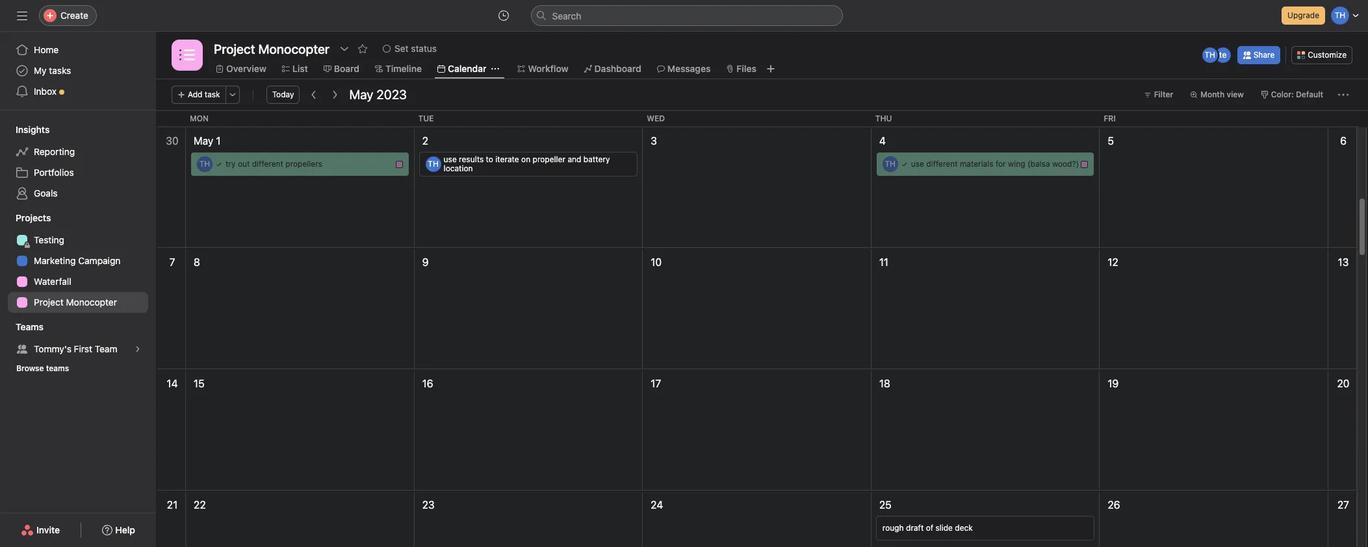 Task type: vqa. For each thing, say whether or not it's contained in the screenshot.
Browse
yes



Task type: locate. For each thing, give the bounding box(es) containing it.
browse
[[16, 364, 44, 374]]

of
[[926, 524, 933, 534]]

te
[[1219, 50, 1227, 60]]

files
[[737, 63, 756, 74]]

portfolios link
[[8, 162, 148, 183]]

tommy's first team
[[34, 344, 117, 355]]

20
[[1337, 378, 1350, 390]]

try out different propellers
[[226, 159, 322, 169]]

fri
[[1104, 114, 1116, 123]]

browse teams
[[16, 364, 69, 374]]

propellers
[[286, 159, 322, 169]]

messages link
[[657, 62, 711, 76]]

reporting
[[34, 146, 75, 157]]

None text field
[[211, 37, 333, 60]]

home
[[34, 44, 59, 55]]

use inside use results to iterate on propeller and battery location
[[444, 155, 457, 164]]

th down 2 on the left top
[[428, 159, 439, 169]]

0 horizontal spatial different
[[252, 159, 283, 169]]

color: default
[[1271, 90, 1323, 99]]

7
[[169, 257, 175, 268]]

help
[[115, 525, 135, 536]]

results
[[459, 155, 484, 164]]

0 vertical spatial may
[[349, 87, 373, 102]]

may
[[349, 87, 373, 102], [194, 135, 213, 147]]

different
[[252, 159, 283, 169], [926, 159, 958, 169]]

tasks
[[49, 65, 71, 76]]

teams
[[46, 364, 69, 374]]

1 horizontal spatial different
[[926, 159, 958, 169]]

customize
[[1308, 50, 1347, 60]]

th
[[1205, 50, 1215, 60], [199, 159, 210, 169], [428, 159, 439, 169], [885, 159, 896, 169]]

may for may 2023
[[349, 87, 373, 102]]

create
[[60, 10, 88, 21]]

2
[[422, 135, 428, 147]]

materials
[[960, 159, 993, 169]]

home link
[[8, 40, 148, 60]]

battery
[[584, 155, 610, 164]]

waterfall link
[[8, 272, 148, 292]]

list link
[[282, 62, 308, 76]]

calendar link
[[437, 62, 486, 76]]

campaign
[[78, 255, 120, 266]]

messages
[[667, 63, 711, 74]]

project monocopter link
[[8, 292, 148, 313]]

list
[[292, 63, 308, 74]]

insights
[[16, 124, 50, 135]]

0 horizontal spatial may
[[194, 135, 213, 147]]

th down may 1 in the top of the page
[[199, 159, 210, 169]]

thu
[[875, 114, 892, 123]]

more actions image
[[1338, 90, 1349, 100]]

files link
[[726, 62, 756, 76]]

0 horizontal spatial use
[[444, 155, 457, 164]]

different left materials
[[926, 159, 958, 169]]

iterate
[[495, 155, 519, 164]]

th down 4
[[885, 159, 896, 169]]

10
[[651, 257, 662, 268]]

workflow
[[528, 63, 568, 74]]

teams
[[16, 322, 44, 333]]

filter button
[[1138, 86, 1179, 104]]

2023
[[376, 87, 407, 102]]

th left 'te'
[[1205, 50, 1215, 60]]

1 vertical spatial may
[[194, 135, 213, 147]]

1 different from the left
[[252, 159, 283, 169]]

global element
[[0, 32, 156, 110]]

may left 1
[[194, 135, 213, 147]]

customize button
[[1292, 46, 1353, 64]]

4
[[879, 135, 886, 147]]

23
[[422, 500, 435, 512]]

browse teams button
[[10, 360, 75, 378]]

1
[[216, 135, 221, 147]]

27
[[1338, 500, 1349, 512]]

use
[[444, 155, 457, 164], [911, 159, 924, 169]]

add tab image
[[766, 64, 776, 74]]

inbox
[[34, 86, 57, 97]]

today button
[[266, 86, 300, 104]]

use left results
[[444, 155, 457, 164]]

goals link
[[8, 183, 148, 204]]

th for may 1
[[199, 159, 210, 169]]

default
[[1296, 90, 1323, 99]]

status
[[411, 43, 437, 54]]

monocopter
[[66, 297, 117, 308]]

project
[[34, 297, 64, 308]]

wed
[[647, 114, 665, 123]]

may for may 1
[[194, 135, 213, 147]]

1 horizontal spatial use
[[911, 159, 924, 169]]

overview link
[[216, 62, 266, 76]]

may right next month icon
[[349, 87, 373, 102]]

insights button
[[0, 123, 50, 136]]

wing
[[1008, 159, 1025, 169]]

projects button
[[0, 212, 51, 225]]

reporting link
[[8, 142, 148, 162]]

on
[[521, 155, 530, 164]]

add task button
[[172, 86, 226, 104]]

task
[[205, 90, 220, 99]]

add to starred image
[[357, 44, 368, 54]]

different right out
[[252, 159, 283, 169]]

use different materials for wing (balsa wood?)
[[911, 159, 1079, 169]]

use left materials
[[911, 159, 924, 169]]

hide sidebar image
[[17, 10, 27, 21]]

propeller
[[533, 155, 565, 164]]

previous month image
[[309, 90, 319, 100]]

1 horizontal spatial may
[[349, 87, 373, 102]]

16
[[422, 378, 433, 390]]

tommy's first team link
[[8, 339, 148, 360]]

25
[[879, 500, 892, 512]]



Task type: describe. For each thing, give the bounding box(es) containing it.
19
[[1108, 378, 1119, 390]]

15
[[194, 378, 205, 390]]

month view
[[1201, 90, 1244, 99]]

set
[[395, 43, 409, 54]]

invite
[[36, 525, 60, 536]]

th for 4
[[885, 159, 896, 169]]

goals
[[34, 188, 58, 199]]

insights element
[[0, 118, 156, 207]]

workflow link
[[518, 62, 568, 76]]

color: default button
[[1255, 86, 1329, 104]]

rough draft of slide deck
[[882, 524, 973, 534]]

my tasks
[[34, 65, 71, 76]]

board
[[334, 63, 359, 74]]

waterfall
[[34, 276, 71, 287]]

team
[[95, 344, 117, 355]]

month view button
[[1184, 86, 1250, 104]]

set status button
[[377, 40, 443, 58]]

marketing
[[34, 255, 76, 266]]

24
[[651, 500, 663, 512]]

(balsa
[[1028, 159, 1050, 169]]

show options image
[[339, 44, 350, 54]]

my
[[34, 65, 47, 76]]

5
[[1108, 135, 1114, 147]]

wood?)
[[1052, 159, 1079, 169]]

may 1
[[194, 135, 221, 147]]

may 2023
[[349, 87, 407, 102]]

tue
[[418, 114, 434, 123]]

tab actions image
[[492, 65, 499, 73]]

teams button
[[0, 321, 44, 334]]

location
[[444, 164, 473, 174]]

6
[[1340, 135, 1347, 147]]

for
[[996, 159, 1006, 169]]

filter
[[1154, 90, 1173, 99]]

history image
[[498, 10, 509, 21]]

2 different from the left
[[926, 159, 958, 169]]

14
[[167, 378, 178, 390]]

overview
[[226, 63, 266, 74]]

mon
[[190, 114, 209, 123]]

help button
[[94, 519, 144, 543]]

set status
[[395, 43, 437, 54]]

list image
[[179, 47, 195, 63]]

see details, tommy's first team image
[[134, 346, 142, 354]]

view
[[1227, 90, 1244, 99]]

slide
[[936, 524, 953, 534]]

30
[[166, 135, 179, 147]]

timeline
[[385, 63, 422, 74]]

teams element
[[0, 316, 156, 381]]

out
[[238, 159, 250, 169]]

testing
[[34, 235, 64, 246]]

board link
[[324, 62, 359, 76]]

upgrade
[[1288, 10, 1319, 20]]

and
[[568, 155, 581, 164]]

22
[[194, 500, 206, 512]]

try
[[226, 159, 236, 169]]

3
[[651, 135, 657, 147]]

tommy's
[[34, 344, 71, 355]]

projects
[[16, 213, 51, 224]]

deck
[[955, 524, 973, 534]]

12
[[1108, 257, 1118, 268]]

8
[[194, 257, 200, 268]]

Search tasks, projects, and more text field
[[531, 5, 843, 26]]

inbox link
[[8, 81, 148, 102]]

more actions image
[[229, 91, 236, 99]]

timeline link
[[375, 62, 422, 76]]

use for use results to iterate on propeller and battery location
[[444, 155, 457, 164]]

project monocopter
[[34, 297, 117, 308]]

testing link
[[8, 230, 148, 251]]

add task
[[188, 90, 220, 99]]

add
[[188, 90, 202, 99]]

month
[[1201, 90, 1225, 99]]

rough
[[882, 524, 904, 534]]

next month image
[[330, 90, 340, 100]]

first
[[74, 344, 92, 355]]

13
[[1338, 257, 1349, 268]]

th for 2
[[428, 159, 439, 169]]

21
[[167, 500, 178, 512]]

use results to iterate on propeller and battery location
[[444, 155, 610, 174]]

share button
[[1237, 46, 1281, 64]]

create button
[[39, 5, 97, 26]]

invite button
[[12, 519, 68, 543]]

projects element
[[0, 207, 156, 316]]

use for use different materials for wing (balsa wood?)
[[911, 159, 924, 169]]

my tasks link
[[8, 60, 148, 81]]

11
[[879, 257, 888, 268]]



